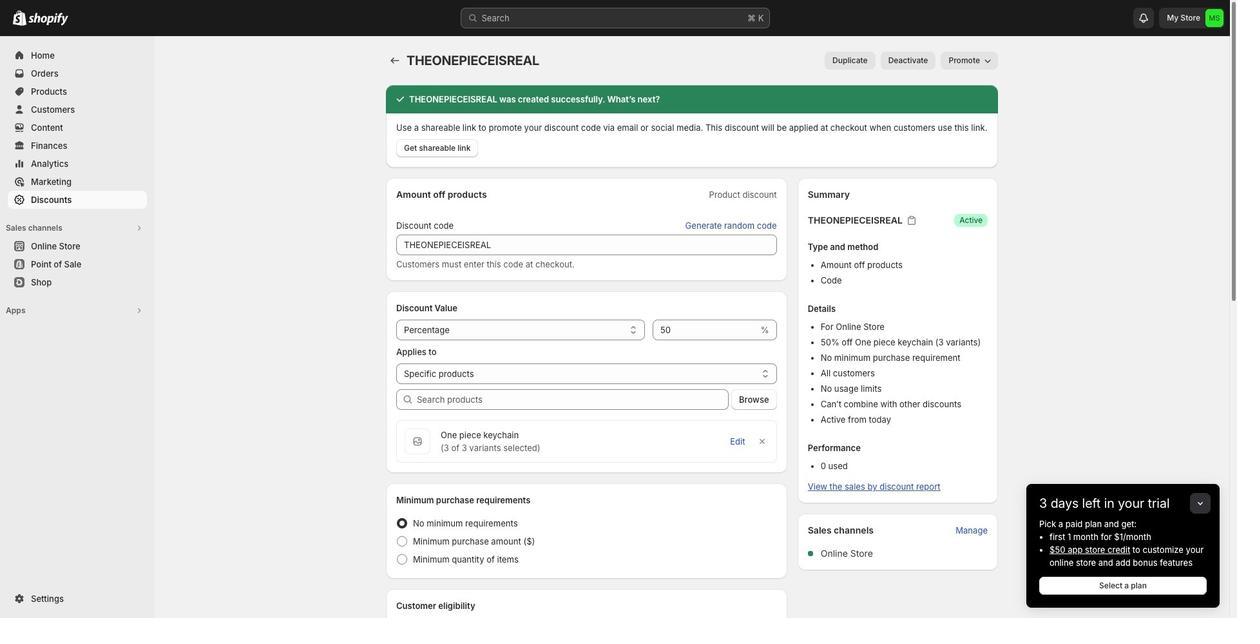 Task type: describe. For each thing, give the bounding box(es) containing it.
shopify image
[[28, 13, 68, 26]]



Task type: vqa. For each thing, say whether or not it's contained in the screenshot.
"Shopify" 'image' to the left
no



Task type: locate. For each thing, give the bounding box(es) containing it.
None text field
[[396, 235, 777, 255], [653, 320, 759, 340], [396, 235, 777, 255], [653, 320, 759, 340]]

Search products text field
[[417, 389, 729, 410]]

shopify image
[[13, 10, 26, 26]]

my store image
[[1206, 9, 1224, 27]]



